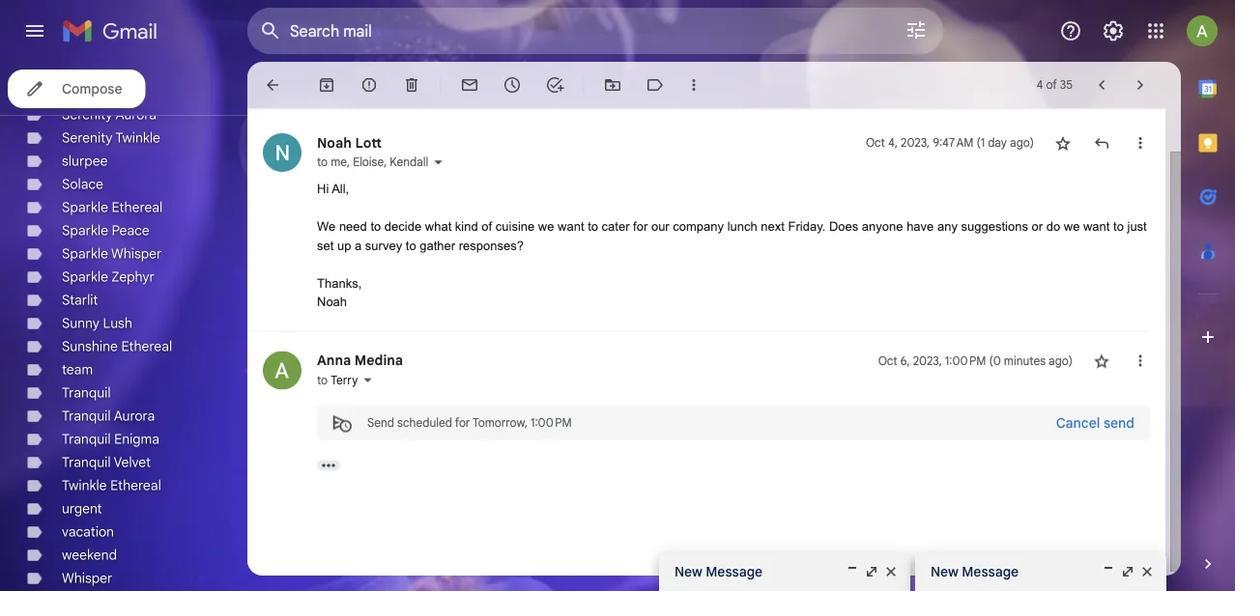 Task type: locate. For each thing, give the bounding box(es) containing it.
to left 'just'
[[1114, 219, 1124, 233]]

add to tasks image
[[545, 75, 564, 95]]

2023,
[[901, 135, 930, 150], [913, 353, 942, 368]]

1 vertical spatial 2023,
[[913, 353, 942, 368]]

1 vertical spatial aurora
[[114, 408, 155, 425]]

1 horizontal spatial ago)
[[1049, 353, 1073, 368]]

1:00 pm right tomorrow,
[[531, 415, 572, 430]]

anyone
[[862, 219, 903, 233]]

send
[[367, 415, 394, 430]]

tranquil down the tranquil link
[[62, 408, 111, 425]]

show details image down anna medina
[[362, 374, 373, 386]]

1 vertical spatial serenity
[[62, 130, 113, 146]]

back to inbox image
[[263, 75, 282, 95]]

tranquil aurora link
[[62, 408, 155, 425]]

0 vertical spatial oct
[[866, 135, 885, 150]]

solace
[[62, 176, 103, 193]]

tranquil up tranquil velvet
[[62, 431, 111, 448]]

serenity
[[62, 106, 113, 123], [62, 130, 113, 146]]

serenity aurora link
[[62, 106, 157, 123]]

sparkle down sparkle peace
[[62, 246, 108, 262]]

2023, for anna medina
[[913, 353, 942, 368]]

tab list
[[1181, 62, 1235, 522]]

whisper down weekend link
[[62, 570, 112, 587]]

0 vertical spatial 1:00 pm
[[945, 353, 986, 368]]

sunshine
[[62, 338, 118, 355]]

to
[[317, 155, 328, 169], [371, 219, 381, 233], [1114, 219, 1124, 233], [406, 238, 416, 252], [317, 373, 328, 387]]

oct 4, 2023, 9:47 am (1 day ago)
[[866, 135, 1034, 150]]

oct left 4,
[[866, 135, 885, 150]]

mark as unread image
[[460, 75, 479, 95]]

0 vertical spatial noah
[[317, 134, 352, 151]]

thanks, noah
[[317, 275, 362, 309]]

oct left 6,
[[878, 353, 898, 368]]

tomorrow,
[[473, 415, 528, 430]]

serenity up slurpee
[[62, 130, 113, 146]]

, down "noah lott"
[[347, 155, 350, 169]]

oct for anna medina
[[878, 353, 898, 368]]

whisper
[[111, 246, 162, 262], [62, 570, 112, 587]]

list
[[247, 114, 1150, 503]]

ago) inside cell
[[1010, 135, 1034, 150]]

settings image
[[1102, 19, 1125, 43]]

ago)
[[1010, 135, 1034, 150], [1049, 353, 1073, 368]]

twinkle down serenity aurora at the top of the page
[[115, 130, 160, 146]]

1 vertical spatial noah
[[317, 294, 347, 309]]

to me , eloise , kendall
[[317, 155, 428, 169]]

0 vertical spatial serenity
[[62, 106, 113, 123]]

our
[[651, 219, 670, 233]]

, left kendall
[[384, 155, 387, 169]]

ethereal for sunshine ethereal
[[121, 338, 172, 355]]

for left tomorrow,
[[455, 415, 470, 430]]

1 vertical spatial 1:00 pm
[[531, 415, 572, 430]]

of inside the we need to decide what kind of cuisine we want to cater for our company lunch next friday. does anyone have any suggestions or do we want to just set up a survey to gather responses?
[[482, 219, 492, 233]]

ago) inside 'cell'
[[1049, 353, 1073, 368]]

thanks,
[[317, 275, 362, 290]]

0 vertical spatial ethereal
[[112, 199, 163, 216]]

0 horizontal spatial ago)
[[1010, 135, 1034, 150]]

sparkle ethereal
[[62, 199, 163, 216]]

suggestions
[[961, 219, 1028, 233]]

for left 'our'
[[633, 219, 648, 233]]

oct inside cell
[[866, 135, 885, 150]]

2023, inside 'cell'
[[913, 353, 942, 368]]

compose
[[62, 80, 122, 97]]

noah up me
[[317, 134, 352, 151]]

noah
[[317, 134, 352, 151], [317, 294, 347, 309]]

0 horizontal spatial ,
[[347, 155, 350, 169]]

35
[[1060, 78, 1073, 92]]

4 sparkle from the top
[[62, 269, 108, 286]]

sparkle up starlit link
[[62, 269, 108, 286]]

2023, right 4,
[[901, 135, 930, 150]]

cuisine
[[496, 219, 535, 233]]

1 noah from the top
[[317, 134, 352, 151]]

(0
[[989, 353, 1001, 368]]

serenity for serenity twinkle
[[62, 130, 113, 146]]

1 we from the left
[[538, 219, 554, 233]]

sunshine ethereal
[[62, 338, 172, 355]]

sparkle up sparkle whisper
[[62, 222, 108, 239]]

report spam image
[[360, 75, 379, 95]]

1 sparkle from the top
[[62, 199, 108, 216]]

all,
[[332, 181, 349, 196]]

1 vertical spatial whisper
[[62, 570, 112, 587]]

1 horizontal spatial twinkle
[[115, 130, 160, 146]]

1 horizontal spatial for
[[633, 219, 648, 233]]

show details image
[[432, 156, 444, 168], [362, 374, 373, 386]]

oct 6, 2023, 1:00 pm (0 minutes ago)
[[878, 353, 1073, 368]]

friday.
[[788, 219, 826, 233]]

whisper link
[[62, 570, 112, 587]]

aurora up serenity twinkle link
[[116, 106, 157, 123]]

1 horizontal spatial show details image
[[432, 156, 444, 168]]

oct inside 'cell'
[[878, 353, 898, 368]]

0 vertical spatial show details image
[[432, 156, 444, 168]]

3 tranquil from the top
[[62, 431, 111, 448]]

0 vertical spatial for
[[633, 219, 648, 233]]

peace
[[112, 222, 149, 239]]

noah inside the thanks, noah
[[317, 294, 347, 309]]

twinkle up urgent
[[62, 478, 107, 494]]

noah down thanks,
[[317, 294, 347, 309]]

sparkle ethereal link
[[62, 199, 163, 216]]

survey
[[365, 238, 402, 252]]

ethereal
[[112, 199, 163, 216], [121, 338, 172, 355], [110, 478, 161, 494]]

2 tranquil from the top
[[62, 408, 111, 425]]

tranquil down tranquil enigma
[[62, 454, 111, 471]]

1 horizontal spatial 1:00 pm
[[945, 353, 986, 368]]

sparkle whisper
[[62, 246, 162, 262]]

move to image
[[603, 75, 622, 95]]

anna medina
[[317, 352, 403, 369]]

0 horizontal spatial show details image
[[362, 374, 373, 386]]

we
[[538, 219, 554, 233], [1064, 219, 1080, 233]]

2 sparkle from the top
[[62, 222, 108, 239]]

sunshine ethereal link
[[62, 338, 172, 355]]

sparkle down solace link
[[62, 199, 108, 216]]

2 noah from the top
[[317, 294, 347, 309]]

weekend
[[62, 547, 117, 564]]

6,
[[901, 353, 910, 368]]

aurora for serenity aurora
[[116, 106, 157, 123]]

1 serenity from the top
[[62, 106, 113, 123]]

ethereal down lush
[[121, 338, 172, 355]]

oct
[[866, 135, 885, 150], [878, 353, 898, 368]]

whisper up zephyr
[[111, 246, 162, 262]]

tranquil link
[[62, 385, 111, 402]]

any
[[938, 219, 958, 233]]

2023, inside cell
[[901, 135, 930, 150]]

1 tranquil from the top
[[62, 385, 111, 402]]

next
[[761, 219, 785, 233]]

3 sparkle from the top
[[62, 246, 108, 262]]

1:00 pm left (0
[[945, 353, 986, 368]]

ago) right 'day'
[[1010, 135, 1034, 150]]

serenity down compose
[[62, 106, 113, 123]]

aurora
[[116, 106, 157, 123], [114, 408, 155, 425]]

0 vertical spatial of
[[1046, 78, 1057, 92]]

4 tranquil from the top
[[62, 454, 111, 471]]

navigation
[[0, 62, 247, 592]]

sparkle whisper link
[[62, 246, 162, 262]]

lush
[[103, 315, 132, 332]]

1:00 pm
[[945, 353, 986, 368], [531, 415, 572, 430]]

of right 4
[[1046, 78, 1057, 92]]

0 vertical spatial twinkle
[[115, 130, 160, 146]]

tranquil for tranquil aurora
[[62, 408, 111, 425]]

1 vertical spatial ago)
[[1049, 353, 1073, 368]]

we right do
[[1064, 219, 1080, 233]]

0 horizontal spatial 1:00 pm
[[531, 415, 572, 430]]

vacation
[[62, 524, 114, 541]]

ethereal down velvet
[[110, 478, 161, 494]]

aurora up the enigma
[[114, 408, 155, 425]]

to left me
[[317, 155, 328, 169]]

medina
[[355, 352, 403, 369]]

of up responses?
[[482, 219, 492, 233]]

minutes
[[1004, 353, 1046, 368]]

1 horizontal spatial ,
[[384, 155, 387, 169]]

0 horizontal spatial we
[[538, 219, 554, 233]]

1 vertical spatial show details image
[[362, 374, 373, 386]]

show details image right kendall
[[432, 156, 444, 168]]

delete image
[[402, 75, 421, 95]]

1 horizontal spatial of
[[1046, 78, 1057, 92]]

for
[[633, 219, 648, 233], [455, 415, 470, 430]]

have
[[907, 219, 934, 233]]

search mail image
[[253, 14, 288, 48]]

0 horizontal spatial of
[[482, 219, 492, 233]]

scheduled
[[397, 415, 452, 430]]

lott
[[355, 134, 382, 151]]

2 serenity from the top
[[62, 130, 113, 146]]

0 vertical spatial ago)
[[1010, 135, 1034, 150]]

solace link
[[62, 176, 103, 193]]

2023, right 6,
[[913, 353, 942, 368]]

1 vertical spatial twinkle
[[62, 478, 107, 494]]

Not starred checkbox
[[1054, 133, 1073, 152]]

sparkle peace
[[62, 222, 149, 239]]

1 horizontal spatial we
[[1064, 219, 1080, 233]]

1 vertical spatial of
[[482, 219, 492, 233]]

0 vertical spatial aurora
[[116, 106, 157, 123]]

tranquil for the tranquil link
[[62, 385, 111, 402]]

1 vertical spatial oct
[[878, 353, 898, 368]]

does
[[829, 219, 859, 233]]

0 horizontal spatial for
[[455, 415, 470, 430]]

4
[[1037, 78, 1043, 92]]

sunny lush
[[62, 315, 132, 332]]

labels image
[[646, 75, 665, 95]]

older image
[[1131, 75, 1150, 95]]

ethereal up peace
[[112, 199, 163, 216]]

we right cuisine
[[538, 219, 554, 233]]

2 vertical spatial ethereal
[[110, 478, 161, 494]]

anna
[[317, 352, 351, 369]]

to left terry
[[317, 373, 328, 387]]

ago) right minutes
[[1049, 353, 1073, 368]]

Not starred checkbox
[[1092, 351, 1112, 370]]

main menu image
[[23, 19, 46, 43]]

ago) for anna medina
[[1049, 353, 1073, 368]]

Search mail text field
[[290, 21, 851, 41]]

4 of 35
[[1037, 78, 1073, 92]]

None search field
[[247, 8, 943, 54]]

0 vertical spatial 2023,
[[901, 135, 930, 150]]

tranquil down the team
[[62, 385, 111, 402]]

oct 6, 2023, 1:00 pm (0 minutes ago) cell
[[878, 351, 1073, 370]]

newer image
[[1092, 75, 1112, 95]]

0 vertical spatial whisper
[[111, 246, 162, 262]]

1 vertical spatial ethereal
[[121, 338, 172, 355]]

need
[[339, 219, 367, 233]]

to up survey
[[371, 219, 381, 233]]



Task type: vqa. For each thing, say whether or not it's contained in the screenshot.
available.
no



Task type: describe. For each thing, give the bounding box(es) containing it.
twinkle ethereal
[[62, 478, 161, 494]]

slurpee link
[[62, 153, 108, 170]]

hi all,
[[317, 181, 353, 196]]

sunny
[[62, 315, 100, 332]]

sunny lush link
[[62, 315, 132, 332]]

me
[[331, 155, 347, 169]]

what
[[425, 219, 452, 233]]

kind
[[455, 219, 478, 233]]

slurpee
[[62, 153, 108, 170]]

for inside the we need to decide what kind of cuisine we want to cater for our company lunch next friday. does anyone have any suggestions or do we want to just set up a survey to gather responses?
[[633, 219, 648, 233]]

want to
[[558, 219, 598, 233]]

a
[[355, 238, 362, 252]]

show details image for lott
[[432, 156, 444, 168]]

tranquil enigma link
[[62, 431, 159, 448]]

set
[[317, 238, 334, 252]]

to down decide
[[406, 238, 416, 252]]

serenity twinkle
[[62, 130, 160, 146]]

team link
[[62, 362, 93, 378]]

tranquil for tranquil enigma
[[62, 431, 111, 448]]

zephyr
[[112, 269, 155, 286]]

tranquil velvet
[[62, 454, 151, 471]]

serenity aurora
[[62, 106, 157, 123]]

starlit link
[[62, 292, 98, 309]]

or
[[1032, 219, 1043, 233]]

9:47 am
[[933, 135, 974, 150]]

serenity twinkle link
[[62, 130, 160, 146]]

advanced search options image
[[897, 11, 936, 49]]

compose button
[[8, 70, 145, 108]]

weekend link
[[62, 547, 117, 564]]

show details image for medina
[[362, 374, 373, 386]]

eloise
[[353, 155, 384, 169]]

decide
[[385, 219, 422, 233]]

vacation link
[[62, 524, 114, 541]]

sparkle peace link
[[62, 222, 149, 239]]

aurora for tranquil aurora
[[114, 408, 155, 425]]

tranquil enigma
[[62, 431, 159, 448]]

(1
[[977, 135, 985, 150]]

show trimmed content image
[[317, 460, 340, 471]]

sparkle for sparkle peace
[[62, 222, 108, 239]]

serenity for serenity aurora
[[62, 106, 113, 123]]

tranquil for tranquil velvet
[[62, 454, 111, 471]]

sparkle zephyr link
[[62, 269, 155, 286]]

terry
[[331, 373, 358, 387]]

starlit
[[62, 292, 98, 309]]

enigma
[[114, 431, 159, 448]]

sparkle for sparkle whisper
[[62, 246, 108, 262]]

up
[[337, 238, 351, 252]]

ethereal for twinkle ethereal
[[110, 478, 161, 494]]

oct for noah lott
[[866, 135, 885, 150]]

1 , from the left
[[347, 155, 350, 169]]

day
[[988, 135, 1007, 150]]

send scheduled for tomorrow, 1:00 pm
[[367, 415, 572, 430]]

team
[[62, 362, 93, 378]]

lunch
[[728, 219, 758, 233]]

0 horizontal spatial twinkle
[[62, 478, 107, 494]]

ethereal for sparkle ethereal
[[112, 199, 163, 216]]

hi
[[317, 181, 329, 196]]

do
[[1047, 219, 1060, 233]]

archive image
[[317, 75, 336, 95]]

1:00 pm inside oct 6, 2023, 1:00 pm (0 minutes ago) 'cell'
[[945, 353, 986, 368]]

urgent
[[62, 501, 102, 518]]

snooze image
[[503, 75, 522, 95]]

gather
[[420, 238, 455, 252]]

2 , from the left
[[384, 155, 387, 169]]

we need to decide what kind of cuisine we want to cater for our company lunch next friday. does anyone have any suggestions or do we want to just set up a survey to gather responses?
[[317, 219, 1147, 252]]

ago) for noah lott
[[1010, 135, 1034, 150]]

urgent link
[[62, 501, 102, 518]]

twinkle ethereal link
[[62, 478, 161, 494]]

want
[[1084, 219, 1110, 233]]

cater
[[602, 219, 630, 233]]

just
[[1128, 219, 1147, 233]]

sparkle zephyr
[[62, 269, 155, 286]]

navigation containing compose
[[0, 62, 247, 592]]

support image
[[1059, 19, 1083, 43]]

2023, for noah lott
[[901, 135, 930, 150]]

sparkle for sparkle ethereal
[[62, 199, 108, 216]]

gmail image
[[62, 12, 167, 50]]

oct 4, 2023, 9:47 am (1 day ago) cell
[[866, 133, 1034, 152]]

we
[[317, 219, 336, 233]]

sparkle for sparkle zephyr
[[62, 269, 108, 286]]

list containing noah lott
[[247, 114, 1150, 503]]

velvet
[[114, 454, 151, 471]]

1 vertical spatial for
[[455, 415, 470, 430]]

tranquil aurora
[[62, 408, 155, 425]]

noah lott
[[317, 134, 382, 151]]

to terry
[[317, 373, 358, 387]]

kendall
[[390, 155, 428, 169]]

tranquil velvet link
[[62, 454, 151, 471]]

responses?
[[459, 238, 524, 252]]

company
[[673, 219, 724, 233]]

2 we from the left
[[1064, 219, 1080, 233]]



